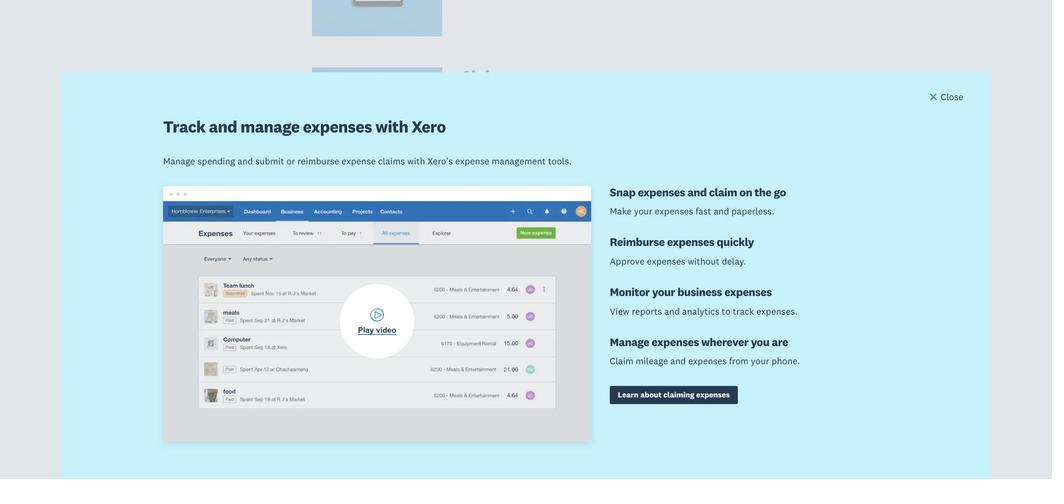 Task type: locate. For each thing, give the bounding box(es) containing it.
claim inside region
[[610, 355, 633, 367]]

reimburse
[[610, 235, 665, 249]]

1 vertical spatial manage
[[610, 335, 649, 349]]

1 vertical spatial your
[[652, 285, 675, 299]]

with for analytics plus
[[603, 254, 621, 266]]

with
[[375, 116, 408, 137], [407, 155, 425, 167], [603, 254, 621, 266]]

expenses
[[507, 66, 576, 87], [303, 116, 372, 137], [638, 185, 685, 199], [655, 205, 693, 217], [667, 235, 714, 249], [647, 255, 685, 267], [724, 285, 772, 299], [652, 335, 699, 349], [688, 355, 727, 367], [696, 390, 730, 400]]

1 horizontal spatial to
[[722, 305, 730, 317]]

manage
[[240, 116, 300, 137]]

to inside claim expenses region
[[722, 305, 730, 317]]

depth
[[634, 254, 658, 266]]

and right the reports
[[664, 305, 680, 317]]

expense right 'xero's'
[[455, 155, 489, 167]]

1 vertical spatial claim
[[610, 355, 633, 367]]

manage up mileage
[[610, 335, 649, 349]]

cash
[[570, 266, 589, 278]]

views
[[507, 266, 530, 278]]

business
[[678, 285, 722, 299]]

snap expenses and claim on the go
[[610, 185, 786, 199]]

your down you
[[751, 355, 769, 367]]

and right mileage
[[670, 355, 686, 367]]

to right up
[[529, 254, 538, 266]]

close
[[941, 91, 963, 103]]

with for track and manage expenses with xero
[[407, 155, 425, 167]]

without
[[688, 255, 719, 267]]

1 vertical spatial to
[[722, 305, 730, 317]]

view reports and analytics to track expenses.
[[610, 305, 798, 317]]

track
[[163, 116, 206, 137]]

with left in-
[[603, 254, 621, 266]]

submit
[[255, 155, 284, 167]]

phone.
[[772, 355, 800, 367]]

to for analytics
[[722, 305, 730, 317]]

claim for claim expenses
[[461, 66, 504, 87]]

0 horizontal spatial expense
[[342, 155, 376, 167]]

1 vertical spatial analytics
[[472, 291, 506, 301]]

and up spending
[[209, 116, 237, 137]]

add-
[[401, 432, 445, 459]]

0 vertical spatial your
[[634, 205, 652, 217]]

to
[[529, 254, 538, 266], [722, 305, 730, 317]]

manage expenses wherever you are
[[610, 335, 788, 349]]

1 expense from the left
[[342, 155, 376, 167]]

expense
[[342, 155, 376, 167], [455, 155, 489, 167]]

your right make
[[634, 205, 652, 217]]

1 vertical spatial with
[[407, 155, 425, 167]]

manage down track
[[163, 155, 195, 167]]

0 vertical spatial to
[[529, 254, 538, 266]]

insights.
[[661, 254, 696, 266]]

0 horizontal spatial claim
[[461, 66, 504, 87]]

track and manage expenses with xero
[[163, 116, 446, 137]]

with left 'xero's'
[[407, 155, 425, 167]]

xero
[[412, 116, 446, 137]]

management
[[492, 155, 546, 167]]

reimburse
[[297, 155, 339, 167]]

claims
[[378, 155, 405, 167]]

monitor
[[610, 285, 650, 299]]

on
[[739, 185, 752, 199]]

0 vertical spatial analytics
[[461, 227, 531, 248]]

your
[[634, 205, 652, 217], [652, 285, 675, 299], [751, 355, 769, 367]]

analytics for analytics plus
[[461, 227, 531, 248]]

reimburse expenses quickly
[[610, 235, 754, 249]]

to left track
[[722, 305, 730, 317]]

your up the reports
[[652, 285, 675, 299]]

1 horizontal spatial claim
[[610, 355, 633, 367]]

from
[[729, 355, 749, 367]]

0 horizontal spatial manage
[[163, 155, 195, 167]]

and up make your expenses fast and paperless.
[[688, 185, 707, 199]]

manage for manage spending and submit or reimburse expense claims with xero's expense management tools.
[[163, 155, 195, 167]]

make your expenses fast and paperless.
[[610, 205, 774, 217]]

90
[[540, 254, 551, 266]]

analytics inside button
[[472, 291, 506, 301]]

analytics down customize
[[472, 291, 506, 301]]

1 horizontal spatial manage
[[610, 335, 649, 349]]

of
[[532, 266, 540, 278]]

with inside see and plan up to 90 days ahead with in-depth insights. customize views of future cash flow and financial health.
[[603, 254, 621, 266]]

ons
[[445, 432, 480, 459]]

0 horizontal spatial to
[[529, 254, 538, 266]]

to inside see and plan up to 90 days ahead with in-depth insights. customize views of future cash flow and financial health.
[[529, 254, 538, 266]]

up
[[517, 254, 527, 266]]

0 vertical spatial manage
[[163, 155, 195, 167]]

analytics up 'plan'
[[461, 227, 531, 248]]

approve expenses without delay.
[[610, 255, 746, 267]]

customize
[[461, 266, 504, 278]]

with up claims
[[375, 116, 408, 137]]

flow
[[591, 266, 609, 278]]

and
[[209, 116, 237, 137], [238, 155, 253, 167], [688, 185, 707, 199], [714, 205, 729, 217], [478, 254, 494, 266], [611, 266, 627, 278], [664, 305, 680, 317], [670, 355, 686, 367]]

fast
[[696, 205, 711, 217]]

manage
[[163, 155, 195, 167], [610, 335, 649, 349]]

analytics
[[461, 227, 531, 248], [472, 291, 506, 301]]

play video
[[358, 326, 396, 335]]

see
[[461, 254, 476, 266]]

expense left claims
[[342, 155, 376, 167]]

2 vertical spatial with
[[603, 254, 621, 266]]

learn about claiming expenses
[[618, 390, 730, 400]]

play video button
[[163, 201, 591, 442]]

0 vertical spatial claim
[[461, 66, 504, 87]]

1 horizontal spatial expense
[[455, 155, 489, 167]]

manage for manage expenses wherever you are
[[610, 335, 649, 349]]

health.
[[666, 266, 695, 278]]

claim
[[461, 66, 504, 87], [610, 355, 633, 367]]

analytics plus
[[461, 227, 567, 248]]



Task type: vqa. For each thing, say whether or not it's contained in the screenshot.
"Claim mileage and expenses from your phone."
yes



Task type: describe. For each thing, give the bounding box(es) containing it.
and left the submit at the left top of page
[[238, 155, 253, 167]]

are
[[772, 335, 788, 349]]

2 expense from the left
[[455, 155, 489, 167]]

0 vertical spatial with
[[375, 116, 408, 137]]

and right fast
[[714, 205, 729, 217]]

plus
[[535, 227, 567, 248]]

analytics for analytics
[[472, 291, 506, 301]]

xero's
[[427, 155, 453, 167]]

track
[[733, 305, 754, 317]]

learn
[[618, 390, 639, 400]]

quickly
[[717, 235, 754, 249]]

make
[[610, 205, 632, 217]]

optional add-ons
[[312, 432, 480, 459]]

to for up
[[529, 254, 538, 266]]

or
[[287, 155, 295, 167]]

days
[[554, 254, 573, 266]]

analytics
[[682, 305, 719, 317]]

claim for claim mileage and expenses from your phone.
[[610, 355, 633, 367]]

mileage
[[636, 355, 668, 367]]

close button
[[928, 91, 963, 105]]

ahead
[[575, 254, 600, 266]]

play
[[358, 326, 374, 335]]

analytics button
[[461, 291, 506, 303]]

the
[[755, 185, 771, 199]]

learn about claiming expenses link
[[610, 386, 738, 404]]

monitor your business expenses
[[610, 285, 772, 299]]

optional
[[312, 432, 396, 459]]

2 vertical spatial your
[[751, 355, 769, 367]]

snap
[[610, 185, 636, 199]]

go
[[774, 185, 786, 199]]

plan
[[496, 254, 514, 266]]

reports
[[632, 305, 662, 317]]

financial
[[629, 266, 664, 278]]

tools.
[[548, 155, 572, 167]]

see and plan up to 90 days ahead with in-depth insights. customize views of future cash flow and financial health.
[[461, 254, 696, 278]]

you
[[751, 335, 769, 349]]

approve
[[610, 255, 645, 267]]

claiming
[[663, 390, 695, 400]]

claim
[[709, 185, 737, 199]]

and down in-
[[611, 266, 627, 278]]

claim mileage and expenses from your phone.
[[610, 355, 800, 367]]

paperless.
[[732, 205, 774, 217]]

manage spending and submit or reimburse expense claims with xero's expense management tools.
[[163, 155, 572, 167]]

future
[[542, 266, 568, 278]]

your for make
[[634, 205, 652, 217]]

expenses.
[[757, 305, 798, 317]]

about
[[640, 390, 662, 400]]

in-
[[623, 254, 634, 266]]

view
[[610, 305, 630, 317]]

delay.
[[722, 255, 746, 267]]

claim expenses region
[[0, 35, 1052, 479]]

your for monitor
[[652, 285, 675, 299]]

claim expenses
[[461, 66, 576, 87]]

spending
[[197, 155, 235, 167]]

wherever
[[701, 335, 749, 349]]

video
[[376, 326, 396, 335]]

and up customize
[[478, 254, 494, 266]]



